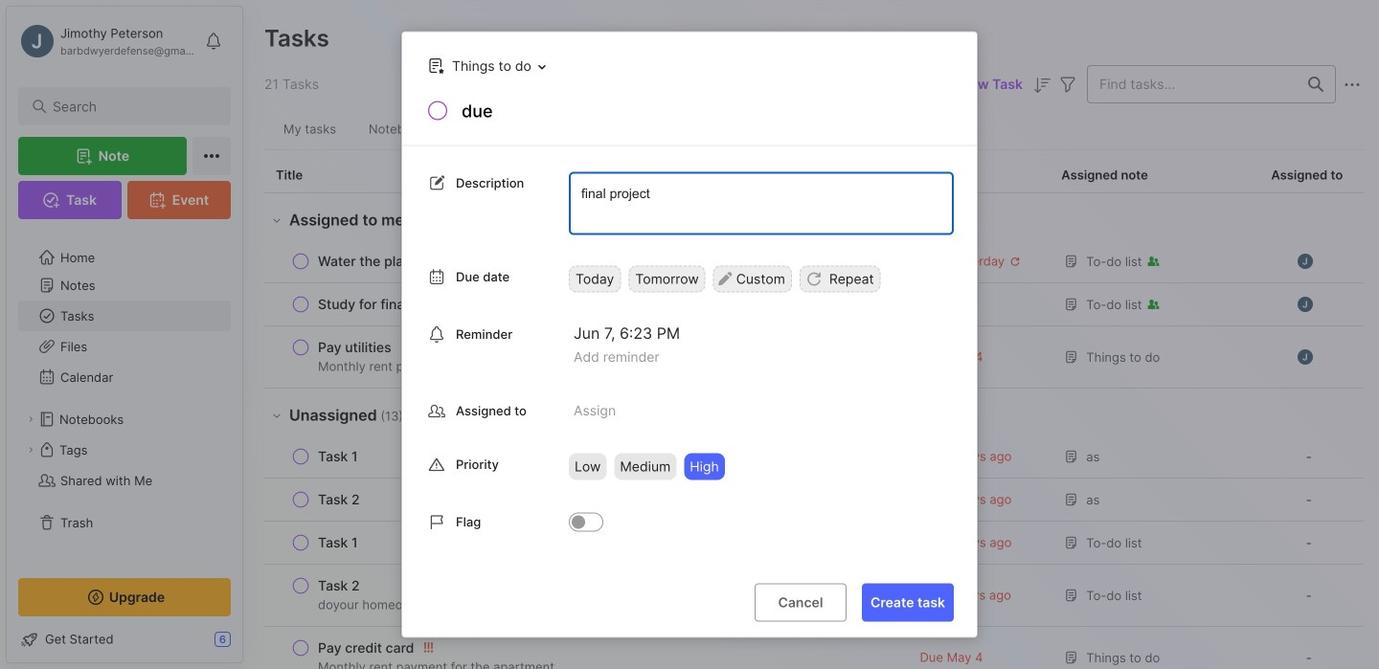 Task type: vqa. For each thing, say whether or not it's contained in the screenshot.
Task 2 8 cell
yes



Task type: describe. For each thing, give the bounding box(es) containing it.
study for finals 2 cell
[[318, 295, 415, 314]]

water the plants 1 cell
[[318, 252, 424, 271]]

task 1 5 cell
[[318, 447, 358, 467]]

pay utilities 3 cell
[[318, 338, 391, 357]]

Search text field
[[53, 98, 205, 116]]

none search field inside main element
[[53, 95, 205, 118]]

task 2 6 cell
[[318, 491, 360, 510]]

main element
[[0, 0, 249, 670]]

Enter task text field
[[460, 99, 954, 129]]

task 2 8 cell
[[318, 577, 360, 596]]



Task type: locate. For each thing, give the bounding box(es) containing it.
tree inside main element
[[7, 231, 242, 561]]

expand notebooks image
[[25, 414, 36, 425]]

None search field
[[53, 95, 205, 118]]

Go to note or move task field
[[419, 52, 553, 80]]

What is this task about? text field
[[569, 172, 954, 235]]

create a task image
[[407, 405, 430, 428]]

tree
[[7, 231, 242, 561]]

row
[[264, 240, 1364, 284], [276, 248, 893, 275], [264, 284, 1364, 327], [276, 291, 893, 318], [264, 327, 1364, 389], [276, 334, 893, 380], [264, 436, 1364, 479], [276, 444, 893, 470], [264, 479, 1364, 522], [276, 487, 893, 514], [264, 522, 1364, 565], [276, 530, 893, 557], [264, 565, 1364, 628], [276, 573, 893, 619], [264, 628, 1364, 670], [276, 635, 893, 670]]

task 1 7 cell
[[318, 534, 358, 553]]

Find tasks… text field
[[1088, 68, 1297, 100]]

expand tags image
[[25, 445, 36, 456]]

pay credit card 9 cell
[[318, 639, 414, 658]]

row group
[[264, 194, 1364, 670]]



